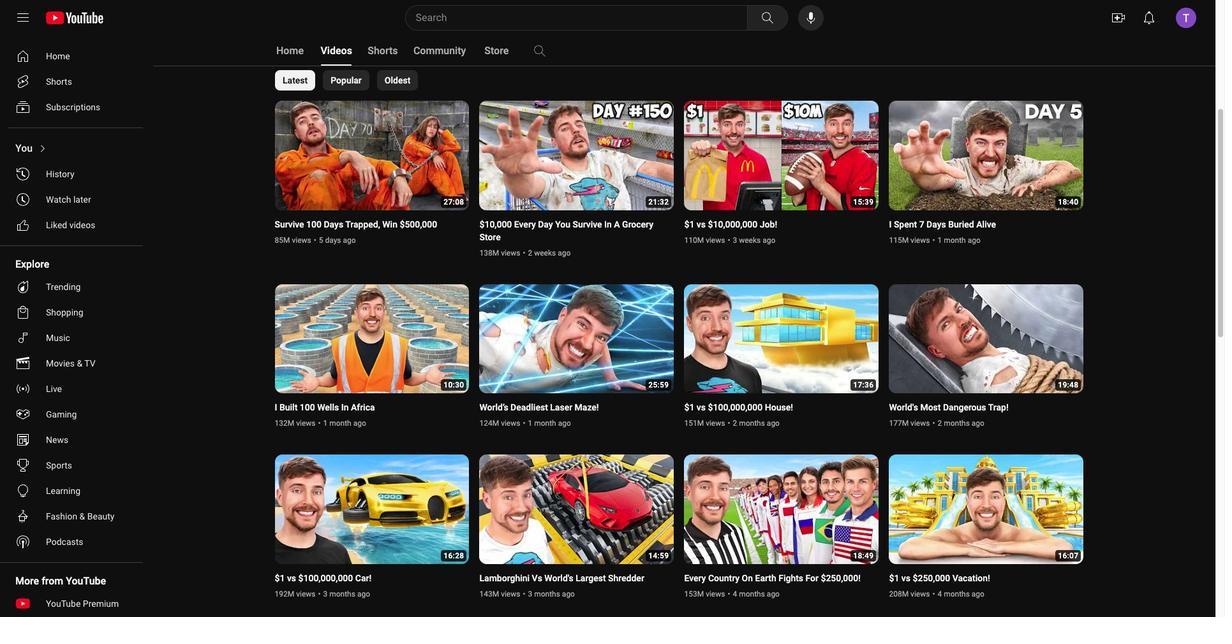 Task type: locate. For each thing, give the bounding box(es) containing it.
0 vertical spatial you
[[15, 142, 33, 154]]

0 vertical spatial every
[[514, 219, 536, 229]]

ago down every country on earth fights for $250,000!
[[767, 590, 780, 599]]

ago down alive
[[968, 236, 981, 245]]

3 months ago for $100,000,000
[[323, 590, 370, 599]]

podcasts link
[[8, 530, 138, 555], [8, 530, 138, 555]]

2 months ago
[[733, 419, 780, 428], [938, 419, 985, 428]]

2 months ago for $100,000,000
[[733, 419, 780, 428]]

shorts up oldest
[[368, 45, 398, 57]]

1 horizontal spatial 2 months ago
[[938, 419, 985, 428]]

ago down job!
[[763, 236, 776, 245]]

1 horizontal spatial 4
[[938, 590, 942, 599]]

$1 vs $100,000,000 house! link
[[684, 401, 793, 414]]

watch later link
[[8, 187, 138, 213], [8, 187, 138, 213]]

100 right built
[[300, 403, 315, 413]]

15:39 link
[[684, 101, 879, 212]]

subscribe button
[[392, 3, 453, 26]]

& for tv
[[77, 359, 82, 369]]

0 horizontal spatial 4 months ago
[[733, 590, 780, 599]]

1 horizontal spatial world's
[[889, 403, 918, 413]]

survive up 85m views on the top
[[275, 219, 304, 229]]

1 for buried
[[938, 236, 942, 245]]

months for house!
[[739, 419, 765, 428]]

vs up 192m views
[[287, 573, 296, 584]]

1 month ago down world's deadliest laser maze! link at the bottom left
[[528, 419, 571, 428]]

views down most
[[911, 419, 930, 428]]

0 horizontal spatial weeks
[[534, 249, 556, 258]]

months
[[739, 419, 765, 428], [944, 419, 970, 428], [329, 590, 355, 599], [534, 590, 560, 599], [739, 590, 765, 599], [944, 590, 970, 599]]

views down country
[[706, 590, 725, 599]]

1 horizontal spatial shorts
[[368, 45, 398, 57]]

$250,000!
[[821, 573, 861, 584]]

weeks down day
[[534, 249, 556, 258]]

3 down $10,000,000
[[733, 236, 737, 245]]

$1 up 192m
[[275, 573, 285, 584]]

news
[[46, 435, 68, 445]]

1 vertical spatial &
[[80, 512, 85, 522]]

days right '7'
[[927, 219, 946, 229]]

subscriptions
[[46, 102, 100, 112]]

1 horizontal spatial $100,000,000
[[708, 403, 763, 413]]

192m views
[[275, 590, 316, 599]]

views right 151m in the right of the page
[[706, 419, 725, 428]]

months down 'on'
[[739, 590, 765, 599]]

shorts link
[[8, 69, 138, 94], [8, 69, 138, 94]]

1 month ago for buried
[[938, 236, 981, 245]]

17 minutes, 36 seconds element
[[853, 381, 874, 390]]

4 months ago
[[733, 590, 780, 599], [938, 590, 985, 599]]

1 4 from the left
[[733, 590, 737, 599]]

3 months ago for world's
[[528, 590, 575, 599]]

you
[[15, 142, 33, 154], [555, 219, 571, 229]]

you inside $10,000 every day you survive in a grocery store
[[555, 219, 571, 229]]

podcasts
[[46, 537, 83, 548]]

$1 for $1 vs $250,000 vacation!
[[889, 573, 899, 584]]

weeks
[[739, 236, 761, 245], [534, 249, 556, 258]]

music link
[[8, 325, 138, 351], [8, 325, 138, 351]]

youtube down more from youtube
[[46, 599, 81, 609]]

1 2 months ago from the left
[[733, 419, 780, 428]]

month down world's deadliest laser maze! link at the bottom left
[[534, 419, 556, 428]]

learning link
[[8, 479, 138, 504], [8, 479, 138, 504]]

vs up 208m views
[[902, 573, 911, 584]]

months down $1 vs $100,000,000 house!
[[739, 419, 765, 428]]

0 horizontal spatial 3
[[323, 590, 328, 599]]

liked videos
[[46, 220, 95, 230]]

16:28
[[444, 552, 464, 561]]

1 horizontal spatial you
[[555, 219, 571, 229]]

1 down i built 100 wells in africa
[[323, 419, 328, 428]]

3 months ago
[[323, 590, 370, 599], [528, 590, 575, 599]]

15:39
[[853, 198, 874, 206]]

lamborghini vs world's largest shredder link
[[480, 572, 644, 585]]

1 month ago down wells
[[323, 419, 366, 428]]

0 horizontal spatial you
[[15, 142, 33, 154]]

2
[[528, 249, 532, 258], [733, 419, 737, 428], [938, 419, 942, 428]]

1 horizontal spatial i
[[889, 219, 892, 229]]

views down $250,000
[[911, 590, 930, 599]]

1 vertical spatial shorts
[[46, 77, 72, 87]]

2 days from the left
[[927, 219, 946, 229]]

4
[[733, 590, 737, 599], [938, 590, 942, 599]]

1 horizontal spatial 4 months ago
[[938, 590, 985, 599]]

1 vertical spatial every
[[684, 573, 706, 584]]

0 horizontal spatial i
[[275, 403, 277, 413]]

months down dangerous
[[944, 419, 970, 428]]

2 months ago down $1 vs $100,000,000 house!
[[733, 419, 780, 428]]

i spent 7 days buried alive by mrbeast 115,693,669 views 1 month ago 18 minutes element
[[889, 218, 996, 231]]

0 vertical spatial weeks
[[739, 236, 761, 245]]

1 4 months ago from the left
[[733, 590, 780, 599]]

trending
[[46, 282, 81, 292]]

tab list down subscribe button
[[275, 36, 646, 66]]

1 vertical spatial 100
[[300, 403, 315, 413]]

4 months ago down 'on'
[[733, 590, 780, 599]]

1 vertical spatial in
[[341, 403, 349, 413]]

ago
[[343, 236, 356, 245], [763, 236, 776, 245], [968, 236, 981, 245], [558, 249, 571, 258], [353, 419, 366, 428], [558, 419, 571, 428], [767, 419, 780, 428], [972, 419, 985, 428], [357, 590, 370, 599], [562, 590, 575, 599], [767, 590, 780, 599], [972, 590, 985, 599]]

1 horizontal spatial days
[[927, 219, 946, 229]]

0 vertical spatial shorts
[[368, 45, 398, 57]]

1 vertical spatial i
[[275, 403, 277, 413]]

$100,000,000 for car!
[[298, 573, 353, 584]]

0 vertical spatial &
[[77, 359, 82, 369]]

0 vertical spatial i
[[889, 219, 892, 229]]

1 3 months ago from the left
[[323, 590, 370, 599]]

0 horizontal spatial 2 months ago
[[733, 419, 780, 428]]

$1 vs $100,000,000 car! link
[[275, 572, 372, 585]]

$1 for $1 vs $100,000,000 car!
[[275, 573, 285, 584]]

ago for days
[[968, 236, 981, 245]]

videos
[[69, 220, 95, 230]]

21 minutes, 32 seconds element
[[649, 198, 669, 206]]

115m
[[889, 236, 909, 245]]

1 horizontal spatial home
[[276, 45, 304, 57]]

news link
[[8, 428, 138, 453], [8, 428, 138, 453]]

177m views
[[889, 419, 930, 428]]

youtube up the "youtube premium"
[[66, 576, 106, 588]]

21:32 link
[[480, 101, 674, 212]]

2 horizontal spatial 2
[[938, 419, 942, 428]]

month down the buried
[[944, 236, 966, 245]]

fashion & beauty link
[[8, 504, 138, 530], [8, 504, 138, 530]]

1 horizontal spatial 3
[[528, 590, 532, 599]]

ago for trap!
[[972, 419, 985, 428]]

world's
[[889, 403, 918, 413], [545, 573, 574, 584]]

$1 vs $100,000,000 car!
[[275, 573, 372, 584]]

i built 100 wells in africa by mrbeast 132,427,862 views 1 month ago 10 minutes, 30 seconds element
[[275, 401, 375, 414]]

0 horizontal spatial $100,000,000
[[298, 573, 353, 584]]

3 down the vs in the left of the page
[[528, 590, 532, 599]]

2 months ago down dangerous
[[938, 419, 985, 428]]

every left day
[[514, 219, 536, 229]]

store right community
[[485, 45, 509, 57]]

laser
[[550, 403, 573, 413]]

0 horizontal spatial 1 month ago
[[323, 419, 366, 428]]

every up 153m on the bottom
[[684, 573, 706, 584]]

&
[[77, 359, 82, 369], [80, 512, 85, 522]]

25:59 link
[[480, 284, 674, 395]]

$1 up 208m
[[889, 573, 899, 584]]

survive 100 days trapped, win $500,000 link
[[275, 218, 437, 231]]

1 horizontal spatial every
[[684, 573, 706, 584]]

months down the vs in the left of the page
[[534, 590, 560, 599]]

16 minutes, 7 seconds element
[[1058, 552, 1079, 561]]

i for i built 100 wells in africa
[[275, 403, 277, 413]]

in left a
[[604, 219, 612, 229]]

0 horizontal spatial month
[[329, 419, 351, 428]]

history
[[46, 169, 74, 179]]

17:36
[[853, 381, 874, 390]]

views for world's deadliest laser maze!
[[501, 419, 520, 428]]

0 vertical spatial world's
[[889, 403, 918, 413]]

vs up the 110m views
[[697, 219, 706, 229]]

ago down 'laser' at left bottom
[[558, 419, 571, 428]]

0 horizontal spatial 1
[[323, 419, 328, 428]]

1 horizontal spatial 2
[[733, 419, 737, 428]]

2 down $1 vs $100,000,000 house!
[[733, 419, 737, 428]]

$100,000,000
[[708, 403, 763, 413], [298, 573, 353, 584]]

16 minutes, 28 seconds element
[[444, 552, 464, 561]]

ago down car!
[[357, 590, 370, 599]]

1 horizontal spatial 1 month ago
[[528, 419, 571, 428]]

world's right the vs in the left of the page
[[545, 573, 574, 584]]

1 horizontal spatial survive
[[573, 219, 602, 229]]

home
[[276, 45, 304, 57], [46, 51, 70, 61]]

4 months ago for vacation!
[[938, 590, 985, 599]]

views for survive 100 days trapped, win $500,000
[[292, 236, 311, 245]]

home up subscriptions
[[46, 51, 70, 61]]

2 right 138m views
[[528, 249, 532, 258]]

ago down lamborghini vs world's largest shredder by mrbeast 143,659,397 views 3 months ago 14 minutes, 59 seconds element
[[562, 590, 575, 599]]

ago for wells
[[353, 419, 366, 428]]

views right the '132m'
[[296, 419, 316, 428]]

views right 124m
[[501, 419, 520, 428]]

$100,000,000 up 192m views
[[298, 573, 353, 584]]

10:30 link
[[275, 284, 469, 395]]

views down lamborghini
[[501, 590, 520, 599]]

buried
[[948, 219, 974, 229]]

month
[[944, 236, 966, 245], [329, 419, 351, 428], [534, 419, 556, 428]]

1 horizontal spatial weeks
[[739, 236, 761, 245]]

1 days from the left
[[324, 219, 343, 229]]

month down wells
[[329, 419, 351, 428]]

views for world's most dangerous trap!
[[911, 419, 930, 428]]

2 3 months ago from the left
[[528, 590, 575, 599]]

3 months ago down lamborghini vs world's largest shredder
[[528, 590, 575, 599]]

Subscribe text field
[[402, 9, 442, 19]]

2 horizontal spatial 3
[[733, 236, 737, 245]]

$100,000,000 inside 'link'
[[708, 403, 763, 413]]

later
[[73, 195, 91, 205]]

beauty
[[87, 512, 115, 522]]

home up latest
[[276, 45, 304, 57]]

shredder
[[608, 573, 644, 584]]

world's
[[480, 403, 508, 413]]

$1 vs $100,000,000 house!
[[684, 403, 793, 413]]

& left 'tv' in the bottom left of the page
[[77, 359, 82, 369]]

ago down vacation!
[[972, 590, 985, 599]]

132m views
[[275, 419, 316, 428]]

1 tab list from the top
[[275, 36, 646, 66]]

$1 vs $250,000 vacation!
[[889, 573, 990, 584]]

1 down i spent 7 days buried alive link
[[938, 236, 942, 245]]

views for $10,000 every day you survive in a grocery store
[[501, 249, 520, 258]]

1 horizontal spatial in
[[604, 219, 612, 229]]

views right 110m
[[706, 236, 725, 245]]

4 months ago down vacation!
[[938, 590, 985, 599]]

ago for vacation!
[[972, 590, 985, 599]]

survive 100 days trapped, win $500,000 by mrbeast 85,705,255 views 5 days ago 27 minutes element
[[275, 218, 437, 231]]

weeks down $10,000,000
[[739, 236, 761, 245]]

ago for car!
[[357, 590, 370, 599]]

2 horizontal spatial month
[[944, 236, 966, 245]]

$1 up 151m in the right of the page
[[684, 403, 695, 413]]

2 4 from the left
[[938, 590, 942, 599]]

month for buried
[[944, 236, 966, 245]]

tab list
[[275, 36, 646, 66], [275, 70, 418, 91]]

1
[[938, 236, 942, 245], [323, 419, 328, 428], [528, 419, 532, 428]]

ago down $10,000 every day you survive in a grocery store
[[558, 249, 571, 258]]

views right 138m
[[501, 249, 520, 258]]

2 4 months ago from the left
[[938, 590, 985, 599]]

$1
[[684, 219, 695, 229], [684, 403, 695, 413], [275, 573, 285, 584], [889, 573, 899, 584]]

more
[[15, 576, 39, 588]]

3 for world's
[[528, 590, 532, 599]]

in right wells
[[341, 403, 349, 413]]

0 vertical spatial youtube
[[66, 576, 106, 588]]

& left beauty at bottom left
[[80, 512, 85, 522]]

ago down africa
[[353, 419, 366, 428]]

27 minutes, 8 seconds element
[[444, 198, 464, 206]]

months down vacation!
[[944, 590, 970, 599]]

None search field
[[382, 5, 790, 31]]

143m views
[[480, 590, 520, 599]]

i left spent at the right top of the page
[[889, 219, 892, 229]]

youtube premium
[[46, 599, 119, 609]]

18:49
[[853, 552, 874, 561]]

world's up 177m
[[889, 403, 918, 413]]

17:36 link
[[684, 284, 879, 395]]

16:07 link
[[889, 455, 1084, 566]]

1 vertical spatial $100,000,000
[[298, 573, 353, 584]]

fashion
[[46, 512, 77, 522]]

0 horizontal spatial survive
[[275, 219, 304, 229]]

days up days
[[324, 219, 343, 229]]

live link
[[8, 377, 138, 402], [8, 377, 138, 402]]

views for $1 vs $100,000,000 car!
[[296, 590, 316, 599]]

2 tab list from the top
[[275, 70, 418, 91]]

4 down $1 vs $250,000 vacation! by mrbeast 208,523,632 views 4 months ago 16 minutes element
[[938, 590, 942, 599]]

i inside 'element'
[[889, 219, 892, 229]]

views right 192m
[[296, 590, 316, 599]]

0 vertical spatial tab list
[[275, 36, 646, 66]]

1 vertical spatial weeks
[[534, 249, 556, 258]]

21:32
[[649, 198, 669, 206]]

vs up 151m views at bottom
[[697, 403, 706, 413]]

$100,000,000 up 151m views at bottom
[[708, 403, 763, 413]]

views for $1 vs $100,000,000 house!
[[706, 419, 725, 428]]

home inside tab list
[[276, 45, 304, 57]]

3 down '$1 vs $100,000,000 car!' link
[[323, 590, 328, 599]]

1 horizontal spatial 3 months ago
[[528, 590, 575, 599]]

2 horizontal spatial 1
[[938, 236, 942, 245]]

views down '7'
[[911, 236, 930, 245]]

world's deadliest laser maze! link
[[480, 401, 599, 414]]

views for every country on earth fights for $250,000!
[[706, 590, 725, 599]]

ago down dangerous
[[972, 419, 985, 428]]

survive inside $10,000 every day you survive in a grocery store
[[573, 219, 602, 229]]

ago down house!
[[767, 419, 780, 428]]

views right the 85m
[[292, 236, 311, 245]]

1 vertical spatial you
[[555, 219, 571, 229]]

115m views
[[889, 236, 930, 245]]

grocery
[[622, 219, 653, 229]]

14:59 link
[[480, 455, 674, 566]]

in
[[604, 219, 612, 229], [341, 403, 349, 413]]

0 horizontal spatial 2
[[528, 249, 532, 258]]

& for beauty
[[80, 512, 85, 522]]

i left built
[[275, 403, 277, 413]]

every
[[514, 219, 536, 229], [684, 573, 706, 584]]

months down '$1 vs $100,000,000 car!' link
[[329, 590, 355, 599]]

gaming
[[46, 410, 77, 420]]

2 down world's most dangerous trap! by mrbeast 177,831,113 views 2 months ago 19 minutes element
[[938, 419, 942, 428]]

1 month ago down the buried
[[938, 236, 981, 245]]

world's deadliest laser maze! by mrbeast 124,427,936 views 1 month ago 25 minutes element
[[480, 401, 599, 414]]

14 minutes, 59 seconds element
[[649, 552, 669, 561]]

store down $10,000
[[480, 232, 501, 242]]

trending link
[[8, 274, 138, 300], [8, 274, 138, 300]]

survive left a
[[573, 219, 602, 229]]

1 month ago for in
[[323, 419, 366, 428]]

0 horizontal spatial 3 months ago
[[323, 590, 370, 599]]

shorts up subscriptions
[[46, 77, 72, 87]]

100 up 5
[[306, 219, 322, 229]]

0 horizontal spatial 4
[[733, 590, 737, 599]]

100
[[306, 219, 322, 229], [300, 403, 315, 413]]

$1 vs $100,000,000 house! by mrbeast 151,862,865 views 2 months ago 17 minutes element
[[684, 401, 793, 414]]

movies & tv
[[46, 359, 96, 369]]

1 vertical spatial tab list
[[275, 70, 418, 91]]

0 horizontal spatial shorts
[[46, 77, 72, 87]]

0 vertical spatial in
[[604, 219, 612, 229]]

subscriptions link
[[8, 94, 138, 120], [8, 94, 138, 120]]

2 survive from the left
[[573, 219, 602, 229]]

3 months ago down car!
[[323, 590, 370, 599]]

$1 up 110m
[[684, 219, 695, 229]]

avatar image image
[[1176, 8, 1197, 28]]

latest
[[282, 75, 307, 86]]

trap!
[[988, 403, 1009, 413]]

1 vertical spatial store
[[480, 232, 501, 242]]

1 down deadliest
[[528, 419, 532, 428]]

2 2 months ago from the left
[[938, 419, 985, 428]]

0 vertical spatial store
[[485, 45, 509, 57]]

0 vertical spatial $100,000,000
[[708, 403, 763, 413]]

0 horizontal spatial days
[[324, 219, 343, 229]]

0 horizontal spatial every
[[514, 219, 536, 229]]

4 down country
[[733, 590, 737, 599]]

lamborghini vs world's largest shredder by mrbeast 143,659,397 views 3 months ago 14 minutes, 59 seconds element
[[480, 572, 644, 585]]

months for trap!
[[944, 419, 970, 428]]

1 vertical spatial world's
[[545, 573, 574, 584]]

ago right days
[[343, 236, 356, 245]]

2 horizontal spatial 1 month ago
[[938, 236, 981, 245]]

deadliest
[[511, 403, 548, 413]]

tab list down videos
[[275, 70, 418, 91]]



Task type: vqa. For each thing, say whether or not it's contained in the screenshot.
'ago' associated with Largest
yes



Task type: describe. For each thing, give the bounding box(es) containing it.
world's most dangerous trap! by mrbeast 177,831,113 views 2 months ago 19 minutes element
[[889, 401, 1009, 414]]

more from youtube
[[15, 576, 106, 588]]

tv
[[84, 359, 96, 369]]

$1 for $1 vs $10,000,000 job!
[[684, 219, 695, 229]]

85m views
[[275, 236, 311, 245]]

177m
[[889, 419, 909, 428]]

$10,000 every day you survive in a grocery store
[[480, 219, 653, 242]]

$10,000,000
[[708, 219, 758, 229]]

vs for $1 vs $250,000 vacation!
[[902, 573, 911, 584]]

ago for largest
[[562, 590, 575, 599]]

vacation!
[[953, 573, 990, 584]]

4 for $250,000
[[938, 590, 942, 599]]

153m views
[[684, 590, 725, 599]]

job!
[[760, 219, 777, 229]]

survive 100 days trapped, win $500,000
[[275, 219, 437, 229]]

premium
[[83, 599, 119, 609]]

0 horizontal spatial in
[[341, 403, 349, 413]]

lamborghini
[[480, 573, 530, 584]]

country
[[708, 573, 740, 584]]

tab list containing home
[[275, 36, 646, 66]]

$1 vs $10,000,000 job!
[[684, 219, 777, 229]]

day
[[538, 219, 553, 229]]

138m
[[480, 249, 499, 258]]

132m
[[275, 419, 294, 428]]

dangerous
[[943, 403, 986, 413]]

movies
[[46, 359, 75, 369]]

fights
[[779, 573, 803, 584]]

4 months ago for earth
[[733, 590, 780, 599]]

world's deadliest laser maze!
[[480, 403, 599, 413]]

learning
[[46, 486, 80, 496]]

18:40
[[1058, 198, 1079, 206]]

world's most dangerous trap!
[[889, 403, 1009, 413]]

$250,000
[[913, 573, 950, 584]]

ago for trapped,
[[343, 236, 356, 245]]

143m
[[480, 590, 499, 599]]

days inside 'element'
[[927, 219, 946, 229]]

2 for day
[[528, 249, 532, 258]]

18 minutes, 49 seconds element
[[853, 552, 874, 561]]

1 for in
[[323, 419, 328, 428]]

3 for $10,000,000
[[733, 236, 737, 245]]

vs for $1 vs $10,000,000 job!
[[697, 219, 706, 229]]

18 minutes, 40 seconds element
[[1058, 198, 1079, 206]]

27:08 link
[[275, 101, 469, 212]]

16:28 link
[[275, 455, 469, 566]]

weeks for day
[[534, 249, 556, 258]]

from
[[42, 576, 63, 588]]

4 for on
[[733, 590, 737, 599]]

2 months ago for dangerous
[[938, 419, 985, 428]]

5
[[319, 236, 323, 245]]

i spent 7 days buried alive
[[889, 219, 996, 229]]

month for in
[[329, 419, 351, 428]]

vs for $1 vs $100,000,000 house!
[[697, 403, 706, 413]]

largest
[[576, 573, 606, 584]]

0 vertical spatial 100
[[306, 219, 322, 229]]

1 survive from the left
[[275, 219, 304, 229]]

$1 vs $10,000,000 job! link
[[684, 218, 777, 231]]

for
[[806, 573, 819, 584]]

music
[[46, 333, 70, 343]]

208m views
[[889, 590, 930, 599]]

14:59
[[649, 552, 669, 561]]

110m
[[684, 236, 704, 245]]

3 weeks ago
[[733, 236, 776, 245]]

views for i built 100 wells in africa
[[296, 419, 316, 428]]

shopping
[[46, 308, 83, 318]]

$500,000
[[400, 219, 437, 229]]

2 for dangerous
[[938, 419, 942, 428]]

months for car!
[[329, 590, 355, 599]]

i built 100 wells in africa
[[275, 403, 375, 413]]

$100,000,000 for house!
[[708, 403, 763, 413]]

$10,000 every day you survive in a grocery store by mrbeast 138,148,242 views 2 weeks ago 21 minutes element
[[480, 218, 659, 243]]

community
[[413, 45, 466, 57]]

19 minutes, 48 seconds element
[[1058, 381, 1079, 390]]

2 for $100,000,000
[[733, 419, 737, 428]]

every country on earth fights for $250,000!
[[684, 573, 861, 584]]

ago for maze!
[[558, 419, 571, 428]]

i for i spent 7 days buried alive
[[889, 219, 892, 229]]

138m views
[[480, 249, 520, 258]]

85m
[[275, 236, 290, 245]]

110m views
[[684, 236, 725, 245]]

18:49 link
[[684, 455, 879, 566]]

africa
[[351, 403, 375, 413]]

Search text field
[[416, 10, 744, 26]]

months for earth
[[739, 590, 765, 599]]

1 horizontal spatial month
[[534, 419, 556, 428]]

views for $1 vs $250,000 vacation!
[[911, 590, 930, 599]]

1 vertical spatial youtube
[[46, 599, 81, 609]]

192m
[[275, 590, 294, 599]]

15 minutes, 39 seconds element
[[853, 198, 874, 206]]

trapped,
[[345, 219, 380, 229]]

16:07
[[1058, 552, 1079, 561]]

ago for you
[[558, 249, 571, 258]]

months for vacation!
[[944, 590, 970, 599]]

lamborghini vs world's largest shredder
[[480, 573, 644, 584]]

5 days ago
[[319, 236, 356, 245]]

i built 100 wells in africa link
[[275, 401, 375, 414]]

i spent 7 days buried alive link
[[889, 218, 996, 231]]

$1 vs $250,000 vacation! by mrbeast 208,523,632 views 4 months ago 16 minutes element
[[889, 572, 990, 585]]

$1 vs $10,000,000 job! by mrbeast 110,516,335 views 3 weeks ago 15 minutes element
[[684, 218, 777, 231]]

oldest
[[384, 75, 410, 86]]

1 horizontal spatial 1
[[528, 419, 532, 428]]

a
[[614, 219, 620, 229]]

208m
[[889, 590, 909, 599]]

alive
[[977, 219, 996, 229]]

vs
[[532, 573, 542, 584]]

151m views
[[684, 419, 725, 428]]

7
[[919, 219, 924, 229]]

every country on earth fights for $250,000! by mrbeast 153,178,989 views 4 months ago 18 minutes element
[[684, 572, 861, 585]]

153m
[[684, 590, 704, 599]]

views for $1 vs $10,000,000 job!
[[706, 236, 725, 245]]

views for lamborghini vs world's largest shredder
[[501, 590, 520, 599]]

3 for $100,000,000
[[323, 590, 328, 599]]

days
[[325, 236, 341, 245]]

watch later
[[46, 195, 91, 205]]

ago for earth
[[767, 590, 780, 599]]

19:48
[[1058, 381, 1079, 390]]

views for i spent 7 days buried alive
[[911, 236, 930, 245]]

$1 vs $100,000,000 car! by mrbeast 192,531,677 views 3 months ago 16 minutes element
[[275, 572, 372, 585]]

$1 vs $250,000 vacation! link
[[889, 572, 990, 585]]

popular
[[330, 75, 361, 86]]

25 minutes, 59 seconds element
[[649, 381, 669, 390]]

0 horizontal spatial home
[[46, 51, 70, 61]]

weeks for $10,000,000
[[739, 236, 761, 245]]

live
[[46, 384, 62, 394]]

ago for job!
[[763, 236, 776, 245]]

$1 for $1 vs $100,000,000 house!
[[684, 403, 695, 413]]

in inside $10,000 every day you survive in a grocery store
[[604, 219, 612, 229]]

10 minutes, 30 seconds element
[[444, 381, 464, 390]]

months for largest
[[534, 590, 560, 599]]

store inside $10,000 every day you survive in a grocery store
[[480, 232, 501, 242]]

car!
[[355, 573, 372, 584]]

vs for $1 vs $100,000,000 car!
[[287, 573, 296, 584]]

on
[[742, 573, 753, 584]]

0 horizontal spatial world's
[[545, 573, 574, 584]]

tab list containing latest
[[275, 70, 418, 91]]

explore
[[15, 258, 49, 271]]

ago for house!
[[767, 419, 780, 428]]

every inside $10,000 every day you survive in a grocery store
[[514, 219, 536, 229]]



